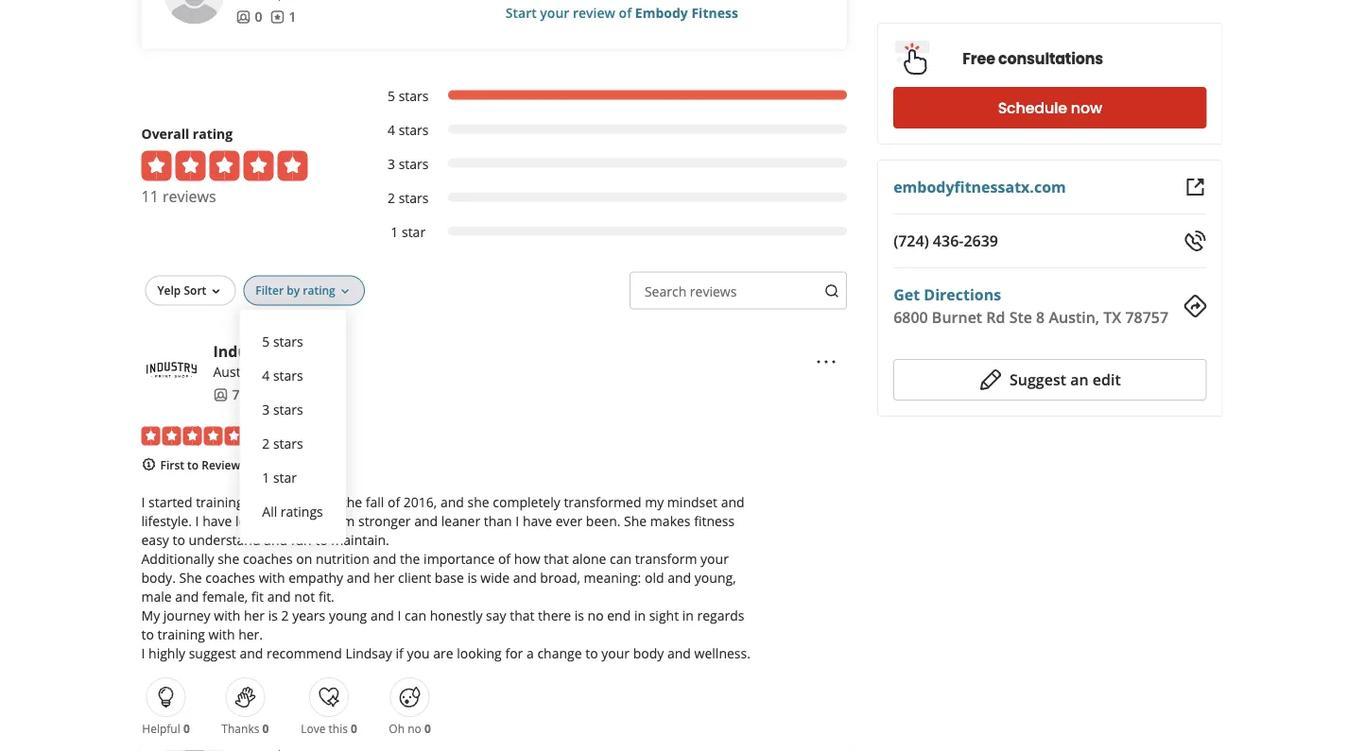 Task type: describe. For each thing, give the bounding box(es) containing it.
young,
[[695, 570, 736, 588]]

been.
[[586, 513, 621, 531]]

stronger
[[358, 513, 411, 531]]

understand
[[189, 532, 261, 550]]

fall
[[366, 494, 384, 512]]

2 stars for filter reviews by 2 stars rating element in the top of the page
[[388, 190, 429, 208]]

0 horizontal spatial is
[[268, 607, 278, 625]]

0 horizontal spatial can
[[405, 607, 427, 625]]

4 stars for 4 stars button
[[262, 368, 303, 386]]

and down nutrition
[[347, 570, 370, 588]]

5 star rating image for 11 reviews
[[141, 152, 308, 182]]

1 for 'filter reviews by 1 star rating' element
[[391, 224, 399, 242]]

1 vertical spatial no
[[408, 722, 422, 738]]

if
[[396, 645, 404, 663]]

16 chevron down v2 image for filter by rating
[[208, 285, 223, 300]]

austin, inside industry p. austin, tx
[[213, 364, 256, 382]]

fitness
[[694, 513, 735, 531]]

0 right helpful
[[183, 722, 190, 738]]

5 stars for filter reviews by 5 stars rating 'element'
[[388, 88, 429, 106]]

(0 reactions) element for thanks 0
[[263, 722, 269, 738]]

1 vertical spatial lindsay
[[346, 645, 392, 663]]

filter reviews by 4 stars rating element
[[368, 121, 848, 140]]

embodyfitnessatx.com link
[[894, 177, 1067, 197]]

are
[[433, 645, 454, 663]]

how
[[514, 551, 541, 569]]

suggest an edit
[[1010, 370, 1122, 390]]

review
[[202, 458, 241, 474]]

and up the leaner
[[441, 494, 464, 512]]

star for 'filter reviews by 1 star rating' element
[[402, 224, 426, 242]]

mindset
[[668, 494, 718, 512]]

3 stars button
[[255, 394, 331, 428]]

fun
[[291, 532, 312, 550]]

24,
[[270, 428, 288, 446]]

directions
[[924, 285, 1002, 305]]

2 stars button
[[255, 428, 331, 462]]

stars for 2 stars button
[[273, 436, 303, 454]]

and right fit
[[267, 588, 291, 606]]

with up 20
[[247, 494, 274, 512]]

alone
[[572, 551, 607, 569]]

3 for filter reviews by 3 stars rating element
[[388, 156, 395, 174]]

search
[[645, 284, 687, 301]]

review
[[573, 4, 616, 22]]

to right "change"
[[586, 645, 598, 663]]

search reviews
[[645, 284, 737, 301]]

i left the 'highly'
[[141, 645, 145, 663]]

5 star rating image for jul 24, 2018
[[141, 428, 244, 447]]

4 for 4 stars button
[[262, 368, 270, 386]]

1 vertical spatial coaches
[[206, 570, 255, 588]]

1 horizontal spatial the
[[400, 551, 420, 569]]

1 horizontal spatial her
[[374, 570, 395, 588]]

easy
[[141, 532, 169, 550]]

oh no 0
[[389, 722, 431, 738]]

to down my
[[141, 626, 154, 644]]

suggest
[[189, 645, 236, 663]]

rd
[[987, 307, 1006, 328]]

to up additionally
[[173, 532, 185, 550]]

1 vertical spatial of
[[388, 494, 400, 512]]

all ratings button
[[255, 496, 331, 530]]

20
[[261, 513, 276, 531]]

i right lifestyle.
[[195, 513, 199, 531]]

4 stars for filter reviews by 4 stars rating element
[[388, 122, 429, 140]]

2 horizontal spatial of
[[619, 4, 632, 22]]

4 stars button
[[255, 360, 331, 394]]

6800
[[894, 307, 929, 328]]

and up fun
[[301, 513, 325, 531]]

years
[[292, 607, 326, 625]]

burnet
[[933, 307, 983, 328]]

this
[[329, 722, 348, 738]]

lost
[[236, 513, 258, 531]]

base
[[435, 570, 464, 588]]

2 vertical spatial of
[[498, 551, 511, 569]]

transformed
[[564, 494, 642, 512]]

and down 20
[[264, 532, 288, 550]]

1 have from the left
[[203, 513, 232, 531]]

5 stars for 5 stars button
[[262, 334, 303, 352]]

2639
[[964, 231, 999, 251]]

friends element for reviews element
[[236, 8, 262, 27]]

and down '2016,'
[[415, 513, 438, 531]]

transform
[[635, 551, 698, 569]]

i left started
[[141, 494, 145, 512]]

(0 reactions) element for helpful 0
[[183, 722, 190, 738]]

lifestyle.
[[141, 513, 192, 531]]

72
[[232, 387, 247, 405]]

2 have from the left
[[523, 513, 553, 531]]

austin, inside get directions 6800 burnet rd ste 8 austin, tx 78757
[[1049, 307, 1100, 328]]

all ratings
[[262, 504, 323, 522]]

makes
[[651, 513, 691, 531]]

16 review v2 image
[[270, 10, 285, 25]]

edit
[[1093, 370, 1122, 390]]

honestly
[[430, 607, 483, 625]]

2016,
[[404, 494, 437, 512]]

suggest an edit button
[[894, 359, 1207, 401]]

get
[[894, 285, 921, 305]]

body
[[633, 645, 664, 663]]

2 stars for 2 stars button
[[262, 436, 303, 454]]

1 vertical spatial she
[[179, 570, 202, 588]]

my
[[141, 607, 160, 625]]

started
[[149, 494, 193, 512]]

reviews for search reviews
[[690, 284, 737, 301]]

love
[[301, 722, 326, 738]]

journey
[[163, 607, 211, 625]]

fitness
[[692, 4, 739, 22]]

first
[[160, 458, 184, 474]]

an
[[1071, 370, 1089, 390]]

5 stars button
[[255, 326, 331, 360]]

female,
[[202, 588, 248, 606]]

3 stars for filter reviews by 3 stars rating element
[[388, 156, 429, 174]]

than
[[484, 513, 512, 531]]

broad,
[[540, 570, 581, 588]]

thanks 0
[[222, 722, 269, 738]]

and down how
[[513, 570, 537, 588]]

schedule now
[[999, 97, 1103, 119]]

fit
[[251, 588, 264, 606]]

1 vertical spatial that
[[510, 607, 535, 625]]

1 star button
[[255, 462, 331, 496]]

8
[[1037, 307, 1045, 328]]

and down 'maintain.'
[[373, 551, 397, 569]]

1 horizontal spatial that
[[544, 551, 569, 569]]

1 horizontal spatial she
[[624, 513, 647, 531]]

24 pencil v2 image
[[980, 369, 1003, 392]]

young
[[329, 607, 367, 625]]

11
[[141, 187, 159, 207]]

i up 'if'
[[398, 607, 401, 625]]

1 vertical spatial your
[[701, 551, 729, 569]]

nutrition
[[316, 551, 370, 569]]

5 for filter reviews by 5 stars rating 'element'
[[388, 88, 395, 106]]

male
[[141, 588, 172, 606]]

photo of industry p. image
[[141, 343, 202, 403]]

reviews element
[[270, 8, 297, 27]]

16 chevron down v2 image for 5 stars
[[337, 285, 353, 300]]

i started training with lindsay in the fall of 2016, and she completely transformed my mindset and lifestyle. i have lost 20 lbs and i am stronger and leaner than i have ever been. she makes fitness easy to understand and fun to maintain. additionally she coaches on nutrition and the importance of how that alone can transform your body.  she coaches with empathy and her client base is wide and broad, meaning: old and young, male and female, fit and not fit. my journey with her is 2 years young and i can honestly say that there is no end in sight in regards to training with her. i highly suggest and recommend lindsay if you are looking for a change to your body and wellness.
[[141, 494, 751, 663]]

highly
[[149, 645, 185, 663]]

embody
[[636, 4, 688, 22]]

1 horizontal spatial is
[[468, 570, 477, 588]]

regards
[[698, 607, 745, 625]]

3 stars for 3 stars button
[[262, 402, 303, 420]]

start your review of embody fitness
[[506, 4, 739, 22]]

0 horizontal spatial she
[[218, 551, 240, 569]]

not
[[294, 588, 315, 606]]

(0 reactions) element for love this 0
[[351, 722, 357, 738]]

16 first v2 image
[[141, 458, 157, 473]]

and right young
[[371, 607, 394, 625]]

rating inside dropdown button
[[303, 283, 336, 299]]

5 for 5 stars button
[[262, 334, 270, 352]]

tx inside industry p. austin, tx
[[259, 364, 274, 382]]

0 left 16 review v2 image
[[255, 8, 262, 26]]

0 right thanks
[[263, 722, 269, 738]]

completely
[[493, 494, 561, 512]]

maintain.
[[331, 532, 390, 550]]

filter by rating
[[256, 283, 336, 299]]

0 right oh
[[425, 722, 431, 738]]

to right first
[[187, 458, 199, 474]]

helpful 0
[[142, 722, 190, 738]]

0 horizontal spatial in
[[327, 494, 339, 512]]



Task type: vqa. For each thing, say whether or not it's contained in the screenshot.
24 save v2 icon
no



Task type: locate. For each thing, give the bounding box(es) containing it.
(724)
[[894, 231, 930, 251]]

your up young, on the bottom
[[701, 551, 729, 569]]

you
[[407, 645, 430, 663]]

1 horizontal spatial 5 stars
[[388, 88, 429, 106]]

16 chevron down v2 image right filter by rating
[[337, 285, 353, 300]]

of
[[619, 4, 632, 22], [388, 494, 400, 512], [498, 551, 511, 569]]

16 chevron down v2 image right the sort
[[208, 285, 223, 300]]

0 vertical spatial reviews
[[163, 187, 216, 207]]

the
[[342, 494, 362, 512], [400, 551, 420, 569]]

  text field
[[630, 273, 848, 310]]

1 horizontal spatial can
[[610, 551, 632, 569]]

am
[[335, 513, 355, 531]]

recommend
[[267, 645, 342, 663]]

0 vertical spatial 5
[[388, 88, 395, 106]]

2 horizontal spatial in
[[683, 607, 694, 625]]

0 vertical spatial 3 stars
[[388, 156, 429, 174]]

0 vertical spatial coaches
[[243, 551, 293, 569]]

1 vertical spatial friends element
[[213, 386, 247, 405]]

meaning:
[[584, 570, 642, 588]]

additionally
[[141, 551, 214, 569]]

have down completely
[[523, 513, 553, 531]]

schedule
[[999, 97, 1068, 119]]

star inside 1 star button
[[273, 470, 297, 488]]

0 horizontal spatial 2
[[262, 436, 270, 454]]

(0 reactions) element right helpful
[[183, 722, 190, 738]]

0 horizontal spatial 3 stars
[[262, 402, 303, 420]]

2 vertical spatial 2
[[281, 607, 289, 625]]

5 stars inside button
[[262, 334, 303, 352]]

star inside 'filter reviews by 1 star rating' element
[[402, 224, 426, 242]]

0 vertical spatial 1
[[289, 8, 297, 26]]

1 inside 1 star button
[[262, 470, 270, 488]]

0 vertical spatial rating
[[193, 126, 233, 144]]

training down journey
[[158, 626, 205, 644]]

friends element containing 72
[[213, 386, 247, 405]]

1 horizontal spatial have
[[523, 513, 553, 531]]

1 vertical spatial tx
[[259, 364, 274, 382]]

2 for filter reviews by 2 stars rating element in the top of the page
[[388, 190, 395, 208]]

1 vertical spatial her
[[244, 607, 265, 625]]

stars for filter reviews by 3 stars rating element
[[399, 156, 429, 174]]

4 stars inside button
[[262, 368, 303, 386]]

0 vertical spatial 16 friends v2 image
[[236, 10, 251, 25]]

0 horizontal spatial the
[[342, 494, 362, 512]]

stars for 3 stars button
[[273, 402, 303, 420]]

friends element down industry p. austin, tx
[[213, 386, 247, 405]]

empathy
[[289, 570, 343, 588]]

(724) 436-2639
[[894, 231, 999, 251]]

1 vertical spatial 2 stars
[[262, 436, 303, 454]]

the up am
[[342, 494, 362, 512]]

0 horizontal spatial your
[[540, 4, 570, 22]]

3 stars inside button
[[262, 402, 303, 420]]

old
[[645, 570, 665, 588]]

reviews right search
[[690, 284, 737, 301]]

and right body
[[668, 645, 691, 663]]

get directions link
[[894, 285, 1002, 305]]

stars inside filter reviews by 5 stars rating 'element'
[[399, 88, 429, 106]]

coaches up female,
[[206, 570, 255, 588]]

start
[[506, 4, 537, 22]]

rating right overall
[[193, 126, 233, 144]]

lbs
[[280, 513, 298, 531]]

1 horizontal spatial your
[[602, 645, 630, 663]]

0 horizontal spatial 5 stars
[[262, 334, 303, 352]]

stars inside filter reviews by 4 stars rating element
[[399, 122, 429, 140]]

0 horizontal spatial lindsay
[[277, 494, 324, 512]]

2 horizontal spatial is
[[575, 607, 585, 625]]

2
[[388, 190, 395, 208], [262, 436, 270, 454], [281, 607, 289, 625]]

1 horizontal spatial 3
[[388, 156, 395, 174]]

1 5 star rating image from the top
[[141, 152, 308, 182]]

no right oh
[[408, 722, 422, 738]]

0 vertical spatial that
[[544, 551, 569, 569]]

i right than
[[516, 513, 520, 531]]

1 horizontal spatial star
[[402, 224, 426, 242]]

overall
[[141, 126, 189, 144]]

2 16 chevron down v2 image from the left
[[337, 285, 353, 300]]

0 horizontal spatial 2 stars
[[262, 436, 303, 454]]

5 inside button
[[262, 334, 270, 352]]

(0 reactions) element right this
[[351, 722, 357, 738]]

star
[[402, 224, 426, 242], [273, 470, 297, 488]]

5 stars
[[388, 88, 429, 106], [262, 334, 303, 352]]

1 horizontal spatial reviews
[[690, 284, 737, 301]]

1 inside 'filter reviews by 1 star rating' element
[[391, 224, 399, 242]]

1 for 1 star button
[[262, 470, 270, 488]]

2 stars inside button
[[262, 436, 303, 454]]

stars inside 4 stars button
[[273, 368, 303, 386]]

1 vertical spatial rating
[[303, 283, 336, 299]]

0 vertical spatial no
[[588, 607, 604, 625]]

1 horizontal spatial 16 chevron down v2 image
[[337, 285, 353, 300]]

5 inside 'element'
[[388, 88, 395, 106]]

thanks
[[222, 722, 260, 738]]

2 vertical spatial 1
[[262, 470, 270, 488]]

1 vertical spatial 3 stars
[[262, 402, 303, 420]]

my
[[645, 494, 664, 512]]

friends element
[[236, 8, 262, 27], [213, 386, 247, 405]]

embodyfitnessatx.com
[[894, 177, 1067, 197]]

1 vertical spatial 1 star
[[262, 470, 297, 488]]

1 vertical spatial 3
[[262, 402, 270, 420]]

a
[[527, 645, 534, 663]]

lindsay
[[277, 494, 324, 512], [346, 645, 392, 663]]

16 friends v2 image for 0
[[236, 10, 251, 25]]

0 right this
[[351, 722, 357, 738]]

coaches left on at the left of the page
[[243, 551, 293, 569]]

photos element
[[289, 386, 315, 405]]

stars for 4 stars button
[[273, 368, 303, 386]]

and down her.
[[240, 645, 263, 663]]

1
[[289, 8, 297, 26], [391, 224, 399, 242], [262, 470, 270, 488]]

friends element left 16 review v2 image
[[236, 8, 262, 27]]

1 horizontal spatial austin,
[[1049, 307, 1100, 328]]

is left wide
[[468, 570, 477, 588]]

looking
[[457, 645, 502, 663]]

0 horizontal spatial 4 stars
[[262, 368, 303, 386]]

your left body
[[602, 645, 630, 663]]

2 inside i started training with lindsay in the fall of 2016, and she completely transformed my mindset and lifestyle. i have lost 20 lbs and i am stronger and leaner than i have ever been. she makes fitness easy to understand and fun to maintain. additionally she coaches on nutrition and the importance of how that alone can transform your body.  she coaches with empathy and her client base is wide and broad, meaning: old and young, male and female, fit and not fit. my journey with her is 2 years young and i can honestly say that there is no end in sight in regards to training with her. i highly suggest and recommend lindsay if you are looking for a change to your body and wellness.
[[281, 607, 289, 625]]

industry p. link
[[213, 342, 295, 362]]

have
[[203, 513, 232, 531], [523, 513, 553, 531]]

1 inside reviews element
[[289, 8, 297, 26]]

now
[[1072, 97, 1103, 119]]

3 inside button
[[262, 402, 270, 420]]

is left years
[[268, 607, 278, 625]]

1 vertical spatial 5
[[262, 334, 270, 352]]

stars for filter reviews by 2 stars rating element in the top of the page
[[399, 190, 429, 208]]

reviews for 11 reviews
[[163, 187, 216, 207]]

1 star inside button
[[262, 470, 297, 488]]

and up fitness
[[721, 494, 745, 512]]

16 friends v2 image for 72
[[213, 388, 228, 403]]

tx down industry p. link
[[259, 364, 274, 382]]

of right review
[[619, 4, 632, 22]]

2 vertical spatial your
[[602, 645, 630, 663]]

is right "there"
[[575, 607, 585, 625]]

0 horizontal spatial 16 friends v2 image
[[213, 388, 228, 403]]

1 horizontal spatial rating
[[303, 283, 336, 299]]

24 directions v2 image
[[1185, 295, 1207, 318]]

0 horizontal spatial 1 star
[[262, 470, 297, 488]]

in
[[327, 494, 339, 512], [635, 607, 646, 625], [683, 607, 694, 625]]

ever
[[556, 513, 583, 531]]

can up meaning:
[[610, 551, 632, 569]]

0 vertical spatial 5 star rating image
[[141, 152, 308, 182]]

of right fall
[[388, 494, 400, 512]]

2 for 2 stars button
[[262, 436, 270, 454]]

16 chevron down v2 image
[[208, 285, 223, 300], [337, 285, 353, 300]]

0 vertical spatial tx
[[1104, 307, 1122, 328]]

filter reviews by 5 stars rating element
[[368, 87, 848, 106]]

no inside i started training with lindsay in the fall of 2016, and she completely transformed my mindset and lifestyle. i have lost 20 lbs and i am stronger and leaner than i have ever been. she makes fitness easy to understand and fun to maintain. additionally she coaches on nutrition and the importance of how that alone can transform your body.  she coaches with empathy and her client base is wide and broad, meaning: old and young, male and female, fit and not fit. my journey with her is 2 years young and i can honestly say that there is no end in sight in regards to training with her. i highly suggest and recommend lindsay if you are looking for a change to your body and wellness.
[[588, 607, 604, 625]]

star for 1 star button
[[273, 470, 297, 488]]

your right start
[[540, 4, 570, 22]]

1 vertical spatial training
[[158, 626, 205, 644]]

0 vertical spatial training
[[196, 494, 244, 512]]

filter reviews by 3 stars rating element
[[368, 155, 848, 174]]

rating right the by
[[303, 283, 336, 299]]

in right sight
[[683, 607, 694, 625]]

0 vertical spatial your
[[540, 4, 570, 22]]

suggest
[[1010, 370, 1067, 390]]

2 horizontal spatial 2
[[388, 190, 395, 208]]

with up suggest
[[209, 626, 235, 644]]

stars inside 3 stars button
[[273, 402, 303, 420]]

friends element containing 0
[[236, 8, 262, 27]]

1 vertical spatial 4
[[262, 368, 270, 386]]

free consultations
[[963, 48, 1104, 70]]

2018
[[291, 428, 322, 446]]

oh
[[389, 722, 405, 738]]

to right fun
[[315, 532, 328, 550]]

1 (0 reactions) element from the left
[[183, 722, 190, 738]]

0 horizontal spatial 16 chevron down v2 image
[[208, 285, 223, 300]]

16 friends v2 image
[[236, 10, 251, 25], [213, 388, 228, 403]]

her.
[[239, 626, 263, 644]]

her down fit
[[244, 607, 265, 625]]

1 horizontal spatial of
[[498, 551, 511, 569]]

0 vertical spatial the
[[342, 494, 362, 512]]

menu image
[[816, 351, 838, 374]]

16 chevron down v2 image inside 'yelp sort' dropdown button
[[208, 285, 223, 300]]

2 inside button
[[262, 436, 270, 454]]

5 stars inside 'element'
[[388, 88, 429, 106]]

(0 reactions) element right thanks
[[263, 722, 269, 738]]

1 horizontal spatial tx
[[1104, 307, 1122, 328]]

1 horizontal spatial 2 stars
[[388, 190, 429, 208]]

(0 reactions) element for oh no 0
[[425, 722, 431, 738]]

1 vertical spatial 5 star rating image
[[141, 428, 244, 447]]

lindsay up lbs
[[277, 494, 324, 512]]

(0 reactions) element
[[183, 722, 190, 738], [263, 722, 269, 738], [351, 722, 357, 738], [425, 722, 431, 738]]

5 star rating image
[[141, 152, 308, 182], [141, 428, 244, 447]]

4 inside button
[[262, 368, 270, 386]]

1 vertical spatial reviews
[[690, 284, 737, 301]]

filter reviews by 2 stars rating element
[[368, 189, 848, 208]]

stars inside filter reviews by 3 stars rating element
[[399, 156, 429, 174]]

5 star rating image down overall rating
[[141, 152, 308, 182]]

24 phone v2 image
[[1185, 230, 1207, 253]]

2 (0 reactions) element from the left
[[263, 722, 269, 738]]

4 (0 reactions) element from the left
[[425, 722, 431, 738]]

austin, up 72
[[213, 364, 256, 382]]

1 horizontal spatial 4
[[388, 122, 395, 140]]

0 vertical spatial can
[[610, 551, 632, 569]]

1 horizontal spatial 4 stars
[[388, 122, 429, 140]]

tx inside get directions 6800 burnet rd ste 8 austin, tx 78757
[[1104, 307, 1122, 328]]

2 5 star rating image from the top
[[141, 428, 244, 447]]

436-
[[933, 231, 964, 251]]

1 star for 'filter reviews by 1 star rating' element
[[391, 224, 426, 242]]

2 stars
[[388, 190, 429, 208], [262, 436, 303, 454]]

0 horizontal spatial austin,
[[213, 364, 256, 382]]

with down female,
[[214, 607, 240, 625]]

she down the understand
[[218, 551, 240, 569]]

tx
[[1104, 307, 1122, 328], [259, 364, 274, 382]]

1 horizontal spatial she
[[468, 494, 490, 512]]

16 chevron down v2 image inside filter by rating dropdown button
[[337, 285, 353, 300]]

1 16 chevron down v2 image from the left
[[208, 285, 223, 300]]

the up the client
[[400, 551, 420, 569]]

lindsay left 'if'
[[346, 645, 392, 663]]

1 vertical spatial 4 stars
[[262, 368, 303, 386]]

wide
[[481, 570, 510, 588]]

1 vertical spatial star
[[273, 470, 297, 488]]

0 horizontal spatial 1
[[262, 470, 270, 488]]

0 vertical spatial austin,
[[1049, 307, 1100, 328]]

0 vertical spatial 4
[[388, 122, 395, 140]]

with up fit
[[259, 570, 285, 588]]

get directions 6800 burnet rd ste 8 austin, tx 78757
[[894, 285, 1169, 328]]

24 external link v2 image
[[1185, 176, 1207, 199]]

austin,
[[1049, 307, 1100, 328], [213, 364, 256, 382]]

3 (0 reactions) element from the left
[[351, 722, 357, 738]]

0 vertical spatial 2 stars
[[388, 190, 429, 208]]

body.
[[141, 570, 176, 588]]

yelp sort
[[157, 283, 206, 299]]

she down additionally
[[179, 570, 202, 588]]

training up lost
[[196, 494, 244, 512]]

coaches
[[243, 551, 293, 569], [206, 570, 255, 588]]

1 horizontal spatial in
[[635, 607, 646, 625]]

stars for 5 stars button
[[273, 334, 303, 352]]

no left end
[[588, 607, 604, 625]]

0 vertical spatial star
[[402, 224, 426, 242]]

reviews right 11
[[163, 187, 216, 207]]

your
[[540, 4, 570, 22], [701, 551, 729, 569], [602, 645, 630, 663]]

1 horizontal spatial lindsay
[[346, 645, 392, 663]]

love this 0
[[301, 722, 357, 738]]

ste
[[1010, 307, 1033, 328]]

rating
[[193, 126, 233, 144], [303, 283, 336, 299]]

3 stars
[[388, 156, 429, 174], [262, 402, 303, 420]]

her left the client
[[374, 570, 395, 588]]

1 horizontal spatial 5
[[388, 88, 395, 106]]

can down the client
[[405, 607, 427, 625]]

4
[[388, 122, 395, 140], [262, 368, 270, 386]]

0 horizontal spatial 3
[[262, 402, 270, 420]]

0 horizontal spatial reviews
[[163, 187, 216, 207]]

0 vertical spatial of
[[619, 4, 632, 22]]

have up the understand
[[203, 513, 232, 531]]

that right say at the bottom
[[510, 607, 535, 625]]

0 vertical spatial friends element
[[236, 8, 262, 27]]

1 horizontal spatial no
[[588, 607, 604, 625]]

by
[[287, 283, 300, 299]]

1 horizontal spatial 3 stars
[[388, 156, 429, 174]]

search image
[[825, 284, 840, 299]]

leaner
[[442, 513, 481, 531]]

i left am
[[328, 513, 332, 531]]

0 horizontal spatial of
[[388, 494, 400, 512]]

p.
[[281, 342, 295, 362]]

stars
[[399, 88, 429, 106], [399, 122, 429, 140], [399, 156, 429, 174], [399, 190, 429, 208], [273, 334, 303, 352], [273, 368, 303, 386], [273, 402, 303, 420], [273, 436, 303, 454]]

stars inside filter reviews by 2 stars rating element
[[399, 190, 429, 208]]

16 friends v2 image left 16 review v2 image
[[236, 10, 251, 25]]

1 vertical spatial 2
[[262, 436, 270, 454]]

stars for filter reviews by 5 stars rating 'element'
[[399, 88, 429, 106]]

her
[[374, 570, 395, 588], [244, 607, 265, 625]]

she down my
[[624, 513, 647, 531]]

wellness.
[[695, 645, 751, 663]]

0 horizontal spatial tx
[[259, 364, 274, 382]]

1 vertical spatial 16 friends v2 image
[[213, 388, 228, 403]]

1 vertical spatial 5 stars
[[262, 334, 303, 352]]

0 horizontal spatial have
[[203, 513, 232, 531]]

of up wide
[[498, 551, 511, 569]]

that up broad,
[[544, 551, 569, 569]]

friends element for photos element
[[213, 386, 247, 405]]

and down transform
[[668, 570, 692, 588]]

free
[[963, 48, 996, 70]]

4 for filter reviews by 4 stars rating element
[[388, 122, 395, 140]]

3 for 3 stars button
[[262, 402, 270, 420]]

0 vertical spatial 2
[[388, 190, 395, 208]]

sort
[[184, 283, 206, 299]]

for
[[506, 645, 523, 663]]

austin, right the 8 on the top right
[[1049, 307, 1100, 328]]

1 star for 1 star button
[[262, 470, 297, 488]]

stars inside 2 stars button
[[273, 436, 303, 454]]

tx left 78757
[[1104, 307, 1122, 328]]

0 horizontal spatial 4
[[262, 368, 270, 386]]

filter reviews by 1 star rating element
[[368, 223, 848, 242]]

0 horizontal spatial she
[[179, 570, 202, 588]]

(0 reactions) element right oh
[[425, 722, 431, 738]]

1 vertical spatial she
[[218, 551, 240, 569]]

0 vertical spatial she
[[468, 494, 490, 512]]

filter by rating button
[[243, 276, 365, 307]]

11 reviews
[[141, 187, 216, 207]]

and up journey
[[175, 588, 199, 606]]

stars for filter reviews by 4 stars rating element
[[399, 122, 429, 140]]

16 friends v2 image left 72
[[213, 388, 228, 403]]

1 star
[[391, 224, 426, 242], [262, 470, 297, 488]]

jul
[[251, 428, 266, 446]]

in up am
[[327, 494, 339, 512]]

1 horizontal spatial 2
[[281, 607, 289, 625]]

sight
[[650, 607, 679, 625]]

5 star rating image up first to review
[[141, 428, 244, 447]]

change
[[538, 645, 582, 663]]

in right end
[[635, 607, 646, 625]]

stars inside 5 stars button
[[273, 334, 303, 352]]

she up the leaner
[[468, 494, 490, 512]]



